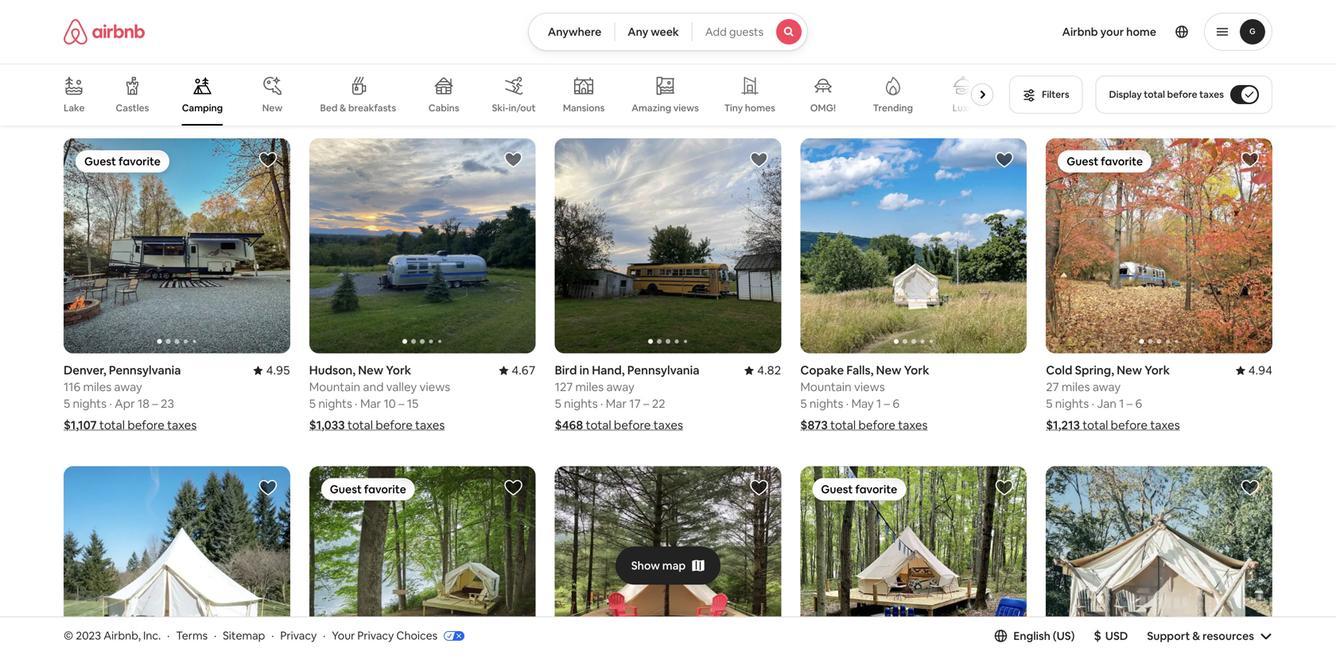 Task type: locate. For each thing, give the bounding box(es) containing it.
and
[[363, 379, 384, 395]]

1 horizontal spatial mar
[[606, 396, 627, 412]]

miles inside "bird in hand, pennsylvania 127 miles away 5 nights · mar 17 – 22 $468 total before taxes"
[[575, 379, 604, 395]]

taxes
[[1200, 88, 1224, 101], [167, 418, 197, 433], [415, 418, 445, 433], [898, 418, 928, 433], [654, 418, 683, 433], [1150, 418, 1180, 433]]

total down may
[[830, 418, 856, 433]]

– inside cold spring, new york 27 miles away 5 nights · jan 1 – 6 $1,213 total before taxes
[[1127, 396, 1133, 412]]

york right 'falls,'
[[904, 363, 929, 378]]

add guests button
[[692, 13, 808, 51]]

1 inside cold spring, new york 27 miles away 5 nights · jan 1 – 6 $1,213 total before taxes
[[1119, 396, 1124, 412]]

– inside denver, pennsylvania 116 miles away 5 nights · apr 18 – 23 $1,107 total before taxes
[[152, 396, 158, 412]]

total down jan
[[1083, 418, 1108, 433]]

1 1 from the left
[[877, 396, 881, 412]]

$1,213
[[1046, 418, 1080, 433]]

miles right 27
[[1062, 379, 1090, 395]]

4 – from the left
[[643, 396, 649, 412]]

2 horizontal spatial miles
[[1062, 379, 1090, 395]]

add to wishlist: denver, pennsylvania image
[[258, 150, 277, 169]]

nights up $873
[[810, 396, 843, 412]]

& right support
[[1193, 629, 1200, 643]]

before down 17
[[614, 418, 651, 433]]

2 nights from the left
[[318, 396, 352, 412]]

taxes inside denver, pennsylvania 116 miles away 5 nights · apr 18 – 23 $1,107 total before taxes
[[167, 418, 197, 433]]

5 nights from the left
[[1055, 396, 1089, 412]]

· left may
[[846, 396, 849, 412]]

2 horizontal spatial views
[[854, 379, 885, 395]]

any
[[628, 25, 648, 39]]

5 up $1,033
[[309, 396, 316, 412]]

4.82
[[757, 363, 781, 378]]

2 away from the left
[[606, 379, 635, 395]]

6 right may
[[893, 396, 900, 412]]

total down apr
[[99, 418, 125, 433]]

your privacy choices
[[332, 629, 438, 643]]

3 nights from the left
[[810, 396, 843, 412]]

hand,
[[592, 363, 625, 378]]

mar for mar 17 – 22
[[606, 396, 627, 412]]

before down 10
[[376, 418, 413, 433]]

0 horizontal spatial away
[[114, 379, 142, 395]]

add guests
[[705, 25, 764, 39]]

– right may
[[884, 396, 890, 412]]

1 mountain from the left
[[309, 379, 360, 395]]

omg!
[[810, 102, 836, 114]]

away
[[114, 379, 142, 395], [606, 379, 635, 395], [1093, 379, 1121, 395]]

– right jan
[[1127, 396, 1133, 412]]

– right 17
[[643, 396, 649, 412]]

miles down denver,
[[83, 379, 111, 395]]

views up may
[[854, 379, 885, 395]]

map
[[662, 559, 686, 573]]

privacy
[[280, 629, 317, 643], [357, 629, 394, 643]]

2 mountain from the left
[[800, 379, 852, 395]]

new right 'falls,'
[[876, 363, 902, 378]]

miles for 127
[[575, 379, 604, 395]]

1 horizontal spatial privacy
[[357, 629, 394, 643]]

1 horizontal spatial 6
[[1135, 396, 1142, 412]]

6 right jan
[[1135, 396, 1142, 412]]

· left 17
[[600, 396, 603, 412]]

5 down 116
[[64, 396, 70, 412]]

1 inside copake falls, new york mountain views 5 nights · may 1 – 6 $873 total before taxes
[[877, 396, 881, 412]]

1 horizontal spatial york
[[904, 363, 929, 378]]

mar inside "bird in hand, pennsylvania 127 miles away 5 nights · mar 17 – 22 $468 total before taxes"
[[606, 396, 627, 412]]

new
[[262, 102, 283, 114], [358, 363, 383, 378], [876, 363, 902, 378], [1117, 363, 1142, 378]]

tiny homes
[[724, 102, 775, 114]]

6 inside cold spring, new york 27 miles away 5 nights · jan 1 – 6 $1,213 total before taxes
[[1135, 396, 1142, 412]]

3 5 from the left
[[800, 396, 807, 412]]

away up apr
[[114, 379, 142, 395]]

group
[[64, 64, 1000, 126], [64, 138, 290, 354], [309, 138, 536, 354], [555, 138, 781, 354], [800, 138, 1027, 354], [1046, 138, 1273, 354], [64, 467, 290, 655], [309, 467, 536, 655], [555, 467, 781, 655], [800, 467, 1027, 655], [1046, 467, 1273, 655]]

mar for mar 10 – 15
[[360, 396, 381, 412]]

mountain down copake
[[800, 379, 852, 395]]

home
[[1126, 25, 1156, 39]]

1 pennsylvania from the left
[[109, 363, 181, 378]]

privacy left your
[[280, 629, 317, 643]]

1 right may
[[877, 396, 881, 412]]

5 for mountain and valley views
[[309, 396, 316, 412]]

2 pennsylvania from the left
[[627, 363, 700, 378]]

york right spring,
[[1145, 363, 1170, 378]]

privacy right your
[[357, 629, 394, 643]]

2 6 from the left
[[1135, 396, 1142, 412]]

add to wishlist: west shokan, new york image
[[750, 478, 769, 498]]

nights inside "bird in hand, pennsylvania 127 miles away 5 nights · mar 17 – 22 $468 total before taxes"
[[564, 396, 598, 412]]

miles inside cold spring, new york 27 miles away 5 nights · jan 1 – 6 $1,213 total before taxes
[[1062, 379, 1090, 395]]

in/out
[[509, 102, 536, 114]]

None search field
[[528, 13, 808, 51]]

before
[[1167, 88, 1198, 101], [128, 418, 164, 433], [376, 418, 413, 433], [859, 418, 896, 433], [614, 418, 651, 433], [1111, 418, 1148, 433]]

miles for 27
[[1062, 379, 1090, 395]]

add to wishlist: liberty, new york image
[[995, 478, 1014, 498]]

0 horizontal spatial miles
[[83, 379, 111, 395]]

away for 127
[[606, 379, 635, 395]]

5 inside cold spring, new york 27 miles away 5 nights · jan 1 – 6 $1,213 total before taxes
[[1046, 396, 1053, 412]]

taxes inside hudson, new york mountain and valley views 5 nights · mar 10 – 15 $1,033 total before taxes
[[415, 418, 445, 433]]

new inside hudson, new york mountain and valley views 5 nights · mar 10 – 15 $1,033 total before taxes
[[358, 363, 383, 378]]

©
[[64, 629, 73, 643]]

1 vertical spatial add to wishlist: hudson, new york image
[[1241, 478, 1260, 498]]

total right $1,033
[[347, 418, 373, 433]]

127
[[555, 379, 573, 395]]

any week
[[628, 25, 679, 39]]

before inside denver, pennsylvania 116 miles away 5 nights · apr 18 – 23 $1,107 total before taxes
[[128, 418, 164, 433]]

1 nights from the left
[[73, 396, 107, 412]]

· left jan
[[1092, 396, 1094, 412]]

2 horizontal spatial away
[[1093, 379, 1121, 395]]

· left apr
[[109, 396, 112, 412]]

5 up $873
[[800, 396, 807, 412]]

your
[[332, 629, 355, 643]]

total inside denver, pennsylvania 116 miles away 5 nights · apr 18 – 23 $1,107 total before taxes
[[99, 418, 125, 433]]

views
[[673, 102, 699, 114], [420, 379, 450, 395], [854, 379, 885, 395]]

&
[[340, 102, 346, 114], [1193, 629, 1200, 643]]

nights inside hudson, new york mountain and valley views 5 nights · mar 10 – 15 $1,033 total before taxes
[[318, 396, 352, 412]]

– inside "bird in hand, pennsylvania 127 miles away 5 nights · mar 17 – 22 $468 total before taxes"
[[643, 396, 649, 412]]

& for resources
[[1193, 629, 1200, 643]]

mountain down 'hudson,'
[[309, 379, 360, 395]]

3 miles from the left
[[1062, 379, 1090, 395]]

2 1 from the left
[[1119, 396, 1124, 412]]

away for 27
[[1093, 379, 1121, 395]]

lake
[[64, 102, 85, 114]]

18
[[138, 396, 150, 412]]

1 6 from the left
[[893, 396, 900, 412]]

total
[[1144, 88, 1165, 101], [99, 418, 125, 433], [347, 418, 373, 433], [830, 418, 856, 433], [586, 418, 611, 433], [1083, 418, 1108, 433]]

1 horizontal spatial add to wishlist: hudson, new york image
[[1241, 478, 1260, 498]]

york up valley
[[386, 363, 411, 378]]

1 5 from the left
[[64, 396, 70, 412]]

& right the bed
[[340, 102, 346, 114]]

airbnb,
[[104, 629, 141, 643]]

add to wishlist: bird in hand, pennsylvania image
[[750, 150, 769, 169]]

nights up $1,033
[[318, 396, 352, 412]]

5 inside "bird in hand, pennsylvania 127 miles away 5 nights · mar 17 – 22 $468 total before taxes"
[[555, 396, 561, 412]]

– for 27 miles away
[[1127, 396, 1133, 412]]

2023
[[76, 629, 101, 643]]

cold
[[1046, 363, 1073, 378]]

·
[[109, 396, 112, 412], [355, 396, 358, 412], [846, 396, 849, 412], [600, 396, 603, 412], [1092, 396, 1094, 412], [167, 629, 170, 643], [214, 629, 217, 643], [271, 629, 274, 643], [323, 629, 326, 643]]

pennsylvania
[[109, 363, 181, 378], [627, 363, 700, 378]]

before inside "bird in hand, pennsylvania 127 miles away 5 nights · mar 17 – 22 $468 total before taxes"
[[614, 418, 651, 433]]

– inside hudson, new york mountain and valley views 5 nights · mar 10 – 15 $1,033 total before taxes
[[398, 396, 404, 412]]

5 inside denver, pennsylvania 116 miles away 5 nights · apr 18 – 23 $1,107 total before taxes
[[64, 396, 70, 412]]

5 5 from the left
[[1046, 396, 1053, 412]]

add to wishlist: hudson, new york image
[[504, 150, 523, 169], [1241, 478, 1260, 498]]

taxes inside copake falls, new york mountain views 5 nights · may 1 – 6 $873 total before taxes
[[898, 418, 928, 433]]

before inside copake falls, new york mountain views 5 nights · may 1 – 6 $873 total before taxes
[[859, 418, 896, 433]]

0 vertical spatial &
[[340, 102, 346, 114]]

york inside hudson, new york mountain and valley views 5 nights · mar 10 – 15 $1,033 total before taxes
[[386, 363, 411, 378]]

6 inside copake falls, new york mountain views 5 nights · may 1 – 6 $873 total before taxes
[[893, 396, 900, 412]]

5 – from the left
[[1127, 396, 1133, 412]]

york inside cold spring, new york 27 miles away 5 nights · jan 1 – 6 $1,213 total before taxes
[[1145, 363, 1170, 378]]

5 inside hudson, new york mountain and valley views 5 nights · mar 10 – 15 $1,033 total before taxes
[[309, 396, 316, 412]]

new right spring,
[[1117, 363, 1142, 378]]

1 away from the left
[[114, 379, 142, 395]]

2 – from the left
[[398, 396, 404, 412]]

nights inside denver, pennsylvania 116 miles away 5 nights · apr 18 – 23 $1,107 total before taxes
[[73, 396, 107, 412]]

york
[[386, 363, 411, 378], [904, 363, 929, 378], [1145, 363, 1170, 378]]

$468
[[555, 418, 583, 433]]

1 horizontal spatial mountain
[[800, 379, 852, 395]]

0 horizontal spatial mountain
[[309, 379, 360, 395]]

english (us)
[[1014, 629, 1075, 643]]

denver,
[[64, 363, 106, 378]]

0 horizontal spatial &
[[340, 102, 346, 114]]

amazing views
[[632, 102, 699, 114]]

total inside cold spring, new york 27 miles away 5 nights · jan 1 – 6 $1,213 total before taxes
[[1083, 418, 1108, 433]]

away up jan
[[1093, 379, 1121, 395]]

nights down 127
[[564, 396, 598, 412]]

taxes inside cold spring, new york 27 miles away 5 nights · jan 1 – 6 $1,213 total before taxes
[[1150, 418, 1180, 433]]

bird
[[555, 363, 577, 378]]

1 right jan
[[1119, 396, 1124, 412]]

2 miles from the left
[[575, 379, 604, 395]]

before down jan
[[1111, 418, 1148, 433]]

luxe
[[953, 102, 974, 114]]

mar left 17
[[606, 396, 627, 412]]

(us)
[[1053, 629, 1075, 643]]

1 horizontal spatial 1
[[1119, 396, 1124, 412]]

1 vertical spatial &
[[1193, 629, 1200, 643]]

3 away from the left
[[1093, 379, 1121, 395]]

mar down and
[[360, 396, 381, 412]]

10
[[384, 396, 396, 412]]

5 down 127
[[555, 396, 561, 412]]

breakfasts
[[348, 102, 396, 114]]

0 horizontal spatial mar
[[360, 396, 381, 412]]

bed
[[320, 102, 338, 114]]

1 horizontal spatial pennsylvania
[[627, 363, 700, 378]]

mansions
[[563, 102, 605, 114]]

mountain
[[309, 379, 360, 395], [800, 379, 852, 395]]

1 – from the left
[[152, 396, 158, 412]]

mar inside hudson, new york mountain and valley views 5 nights · mar 10 – 15 $1,033 total before taxes
[[360, 396, 381, 412]]

– inside copake falls, new york mountain views 5 nights · may 1 – 6 $873 total before taxes
[[884, 396, 890, 412]]

1 horizontal spatial miles
[[575, 379, 604, 395]]

resources
[[1203, 629, 1254, 643]]

& for breakfasts
[[340, 102, 346, 114]]

miles inside denver, pennsylvania 116 miles away 5 nights · apr 18 – 23 $1,107 total before taxes
[[83, 379, 111, 395]]

total right the '$468'
[[586, 418, 611, 433]]

4 5 from the left
[[555, 396, 561, 412]]

1 horizontal spatial away
[[606, 379, 635, 395]]

views right valley
[[420, 379, 450, 395]]

filters button
[[1009, 76, 1083, 114]]

0 horizontal spatial 6
[[893, 396, 900, 412]]

nights up $1,213
[[1055, 396, 1089, 412]]

0 horizontal spatial 1
[[877, 396, 881, 412]]

2 horizontal spatial york
[[1145, 363, 1170, 378]]

2 mar from the left
[[606, 396, 627, 412]]

before down may
[[859, 418, 896, 433]]

1
[[877, 396, 881, 412], [1119, 396, 1124, 412]]

– for mountain and valley views
[[398, 396, 404, 412]]

miles
[[83, 379, 111, 395], [575, 379, 604, 395], [1062, 379, 1090, 395]]

before down the 18
[[128, 418, 164, 433]]

$1,107
[[64, 418, 97, 433]]

add to wishlist: pond eddy, new york image
[[504, 478, 523, 498]]

5 inside copake falls, new york mountain views 5 nights · may 1 – 6 $873 total before taxes
[[800, 396, 807, 412]]

away down hand,
[[606, 379, 635, 395]]

4 nights from the left
[[564, 396, 598, 412]]

1 york from the left
[[386, 363, 411, 378]]

away inside cold spring, new york 27 miles away 5 nights · jan 1 – 6 $1,213 total before taxes
[[1093, 379, 1121, 395]]

2 5 from the left
[[309, 396, 316, 412]]

$ usd
[[1094, 628, 1128, 644]]

0 horizontal spatial pennsylvania
[[109, 363, 181, 378]]

cabins
[[429, 102, 459, 114]]

new up and
[[358, 363, 383, 378]]

0 horizontal spatial york
[[386, 363, 411, 378]]

0 horizontal spatial views
[[420, 379, 450, 395]]

1 horizontal spatial &
[[1193, 629, 1200, 643]]

0 horizontal spatial privacy
[[280, 629, 317, 643]]

© 2023 airbnb, inc. ·
[[64, 629, 170, 643]]

support
[[1147, 629, 1190, 643]]

mar
[[360, 396, 381, 412], [606, 396, 627, 412]]

york inside copake falls, new york mountain views 5 nights · may 1 – 6 $873 total before taxes
[[904, 363, 929, 378]]

5 for 27 miles away
[[1046, 396, 1053, 412]]

cold spring, new york 27 miles away 5 nights · jan 1 – 6 $1,213 total before taxes
[[1046, 363, 1180, 433]]

5
[[64, 396, 70, 412], [309, 396, 316, 412], [800, 396, 807, 412], [555, 396, 561, 412], [1046, 396, 1053, 412]]

show
[[631, 559, 660, 573]]

privacy link
[[280, 629, 317, 643]]

pennsylvania up 22
[[627, 363, 700, 378]]

add to wishlist: brimfield, massachusetts image
[[258, 478, 277, 498]]

3 – from the left
[[884, 396, 890, 412]]

views right amazing
[[673, 102, 699, 114]]

0 horizontal spatial add to wishlist: hudson, new york image
[[504, 150, 523, 169]]

4.82 out of 5 average rating image
[[745, 363, 781, 378]]

1 privacy from the left
[[280, 629, 317, 643]]

miles down the in
[[575, 379, 604, 395]]

nights up $1,107
[[73, 396, 107, 412]]

nights inside cold spring, new york 27 miles away 5 nights · jan 1 – 6 $1,213 total before taxes
[[1055, 396, 1089, 412]]

nights inside copake falls, new york mountain views 5 nights · may 1 – 6 $873 total before taxes
[[810, 396, 843, 412]]

· left 10
[[355, 396, 358, 412]]

1 miles from the left
[[83, 379, 111, 395]]

nights for 27 miles away
[[1055, 396, 1089, 412]]

display
[[1109, 88, 1142, 101]]

– right the 18
[[152, 396, 158, 412]]

6
[[893, 396, 900, 412], [1135, 396, 1142, 412]]

pennsylvania up the 18
[[109, 363, 181, 378]]

5 down 27
[[1046, 396, 1053, 412]]

hudson,
[[309, 363, 356, 378]]

3 york from the left
[[1145, 363, 1170, 378]]

display total before taxes
[[1109, 88, 1224, 101]]

away inside "bird in hand, pennsylvania 127 miles away 5 nights · mar 17 – 22 $468 total before taxes"
[[606, 379, 635, 395]]

2 york from the left
[[904, 363, 929, 378]]

· right terms
[[214, 629, 217, 643]]

1 mar from the left
[[360, 396, 381, 412]]

– left 15
[[398, 396, 404, 412]]



Task type: vqa. For each thing, say whether or not it's contained in the screenshot.
3rd York from the right
yes



Task type: describe. For each thing, give the bounding box(es) containing it.
mountain inside hudson, new york mountain and valley views 5 nights · mar 10 – 15 $1,033 total before taxes
[[309, 379, 360, 395]]

ski-
[[492, 102, 509, 114]]

views inside copake falls, new york mountain views 5 nights · may 1 – 6 $873 total before taxes
[[854, 379, 885, 395]]

23
[[161, 396, 174, 412]]

support & resources
[[1147, 629, 1254, 643]]

nights for 127 miles away
[[564, 396, 598, 412]]

sitemap link
[[223, 629, 265, 643]]

any week button
[[614, 13, 693, 51]]

trending
[[873, 102, 913, 114]]

– for 127 miles away
[[643, 396, 649, 412]]

ski-in/out
[[492, 102, 536, 114]]

group containing amazing views
[[64, 64, 1000, 126]]

· right inc.
[[167, 629, 170, 643]]

nights for mountain and valley views
[[318, 396, 352, 412]]

4.67 out of 5 average rating image
[[499, 363, 536, 378]]

spring,
[[1075, 363, 1114, 378]]

before inside hudson, new york mountain and valley views 5 nights · mar 10 – 15 $1,033 total before taxes
[[376, 418, 413, 433]]

before right display
[[1167, 88, 1198, 101]]

english (us) button
[[995, 629, 1075, 643]]

22
[[652, 396, 665, 412]]

profile element
[[827, 0, 1273, 64]]

none search field containing anywhere
[[528, 13, 808, 51]]

airbnb
[[1062, 25, 1098, 39]]

· left privacy "link" at left bottom
[[271, 629, 274, 643]]

away inside denver, pennsylvania 116 miles away 5 nights · apr 18 – 23 $1,107 total before taxes
[[114, 379, 142, 395]]

copake
[[800, 363, 844, 378]]

total inside "bird in hand, pennsylvania 127 miles away 5 nights · mar 17 – 22 $468 total before taxes"
[[586, 418, 611, 433]]

total inside hudson, new york mountain and valley views 5 nights · mar 10 – 15 $1,033 total before taxes
[[347, 418, 373, 433]]

hudson, new york mountain and valley views 5 nights · mar 10 – 15 $1,033 total before taxes
[[309, 363, 450, 433]]

pennsylvania inside "bird in hand, pennsylvania 127 miles away 5 nights · mar 17 – 22 $468 total before taxes"
[[627, 363, 700, 378]]

before inside cold spring, new york 27 miles away 5 nights · jan 1 – 6 $1,213 total before taxes
[[1111, 418, 1148, 433]]

1 horizontal spatial views
[[673, 102, 699, 114]]

add to wishlist: copake falls, new york image
[[995, 150, 1014, 169]]

4.94 out of 5 average rating image
[[1236, 363, 1273, 378]]

$
[[1094, 628, 1102, 644]]

york for cold spring, new york 27 miles away 5 nights · jan 1 – 6 $1,213 total before taxes
[[1145, 363, 1170, 378]]

copake falls, new york mountain views 5 nights · may 1 – 6 $873 total before taxes
[[800, 363, 929, 433]]

· inside hudson, new york mountain and valley views 5 nights · mar 10 – 15 $1,033 total before taxes
[[355, 396, 358, 412]]

17
[[629, 396, 641, 412]]

mountain inside copake falls, new york mountain views 5 nights · may 1 – 6 $873 total before taxes
[[800, 379, 852, 395]]

total right display
[[1144, 88, 1165, 101]]

0 vertical spatial add to wishlist: hudson, new york image
[[504, 150, 523, 169]]

add
[[705, 25, 727, 39]]

$873
[[800, 418, 828, 433]]

pennsylvania inside denver, pennsylvania 116 miles away 5 nights · apr 18 – 23 $1,107 total before taxes
[[109, 363, 181, 378]]

· inside denver, pennsylvania 116 miles away 5 nights · apr 18 – 23 $1,107 total before taxes
[[109, 396, 112, 412]]

new inside copake falls, new york mountain views 5 nights · may 1 – 6 $873 total before taxes
[[876, 363, 902, 378]]

support & resources button
[[1147, 629, 1273, 643]]

4.95
[[266, 363, 290, 378]]

views inside hudson, new york mountain and valley views 5 nights · mar 10 – 15 $1,033 total before taxes
[[420, 379, 450, 395]]

show map
[[631, 559, 686, 573]]

camping
[[182, 102, 223, 114]]

· inside cold spring, new york 27 miles away 5 nights · jan 1 – 6 $1,213 total before taxes
[[1092, 396, 1094, 412]]

homes
[[745, 102, 775, 114]]

taxes inside "bird in hand, pennsylvania 127 miles away 5 nights · mar 17 – 22 $468 total before taxes"
[[654, 418, 683, 433]]

guests
[[729, 25, 764, 39]]

terms link
[[176, 629, 208, 643]]

5 for 127 miles away
[[555, 396, 561, 412]]

15
[[407, 396, 419, 412]]

in
[[580, 363, 589, 378]]

4.67
[[512, 363, 536, 378]]

denver, pennsylvania 116 miles away 5 nights · apr 18 – 23 $1,107 total before taxes
[[64, 363, 197, 433]]

york for copake falls, new york mountain views 5 nights · may 1 – 6 $873 total before taxes
[[904, 363, 929, 378]]

4.95 out of 5 average rating image
[[253, 363, 290, 378]]

apr
[[115, 396, 135, 412]]

usd
[[1106, 629, 1128, 643]]

english
[[1014, 629, 1051, 643]]

27
[[1046, 379, 1059, 395]]

terms
[[176, 629, 208, 643]]

inc.
[[143, 629, 161, 643]]

your
[[1100, 25, 1124, 39]]

may
[[851, 396, 874, 412]]

new up add to wishlist: denver, pennsylvania "icon"
[[262, 102, 283, 114]]

2 privacy from the left
[[357, 629, 394, 643]]

$1,033
[[309, 418, 345, 433]]

castles
[[116, 102, 149, 114]]

· inside "bird in hand, pennsylvania 127 miles away 5 nights · mar 17 – 22 $468 total before taxes"
[[600, 396, 603, 412]]

116
[[64, 379, 80, 395]]

tiny
[[724, 102, 743, 114]]

sitemap
[[223, 629, 265, 643]]

add to wishlist: cold spring, new york image
[[1241, 150, 1260, 169]]

bird in hand, pennsylvania 127 miles away 5 nights · mar 17 – 22 $468 total before taxes
[[555, 363, 700, 433]]

falls,
[[847, 363, 874, 378]]

· left your
[[323, 629, 326, 643]]

· inside copake falls, new york mountain views 5 nights · may 1 – 6 $873 total before taxes
[[846, 396, 849, 412]]

your privacy choices link
[[332, 629, 465, 644]]

filters
[[1042, 88, 1070, 101]]

show map button
[[615, 547, 721, 585]]

amazing
[[632, 102, 671, 114]]

week
[[651, 25, 679, 39]]

airbnb your home link
[[1053, 15, 1166, 49]]

4.94
[[1249, 363, 1273, 378]]

airbnb your home
[[1062, 25, 1156, 39]]

anywhere
[[548, 25, 602, 39]]

valley
[[386, 379, 417, 395]]

choices
[[396, 629, 438, 643]]

jan
[[1097, 396, 1117, 412]]

anywhere button
[[528, 13, 615, 51]]

bed & breakfasts
[[320, 102, 396, 114]]

total inside copake falls, new york mountain views 5 nights · may 1 – 6 $873 total before taxes
[[830, 418, 856, 433]]

new inside cold spring, new york 27 miles away 5 nights · jan 1 – 6 $1,213 total before taxes
[[1117, 363, 1142, 378]]

terms · sitemap · privacy ·
[[176, 629, 326, 643]]



